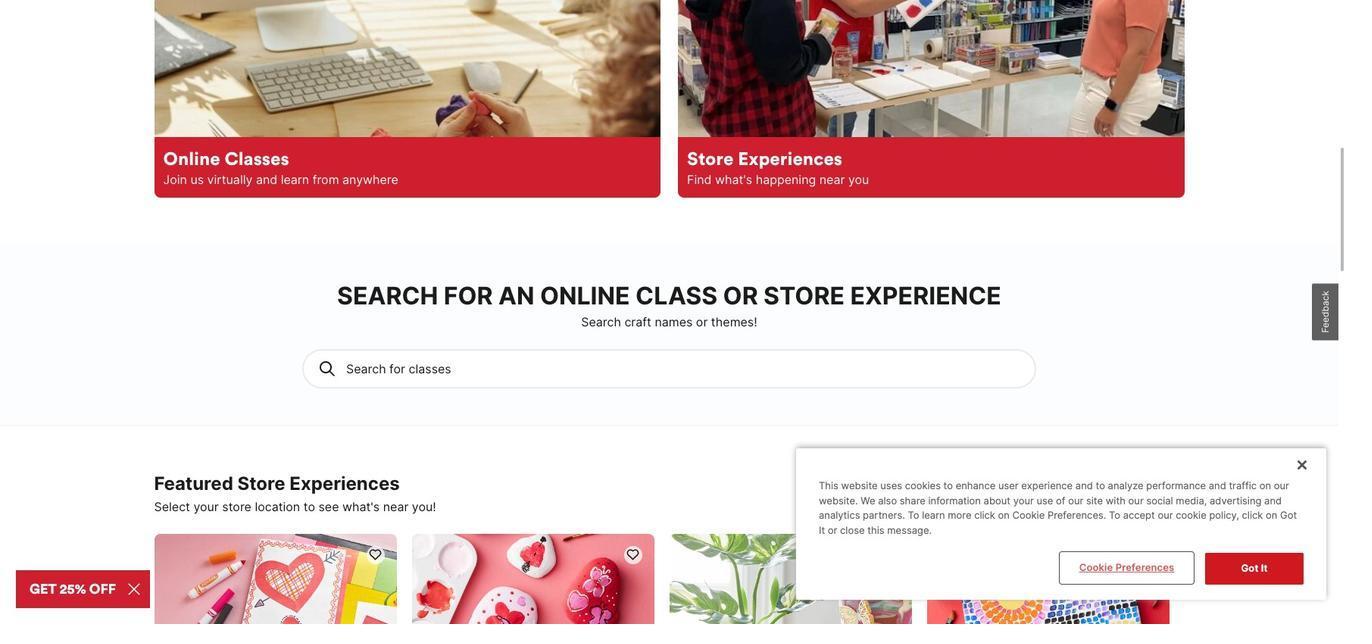 Task type: describe. For each thing, give the bounding box(es) containing it.
this website uses cookies to enhance user experience and to analyze performance and traffic on our website. we also share information about your use of our site with our social media, advertising and analytics partners. to learn more click on cookie preferences. to accept our cookie policy, click on got it or close this message.
[[819, 480, 1297, 536]]

performance
[[1146, 480, 1206, 492]]

search
[[581, 314, 621, 329]]

online
[[540, 281, 630, 310]]

store inside 'store experiences find what's happening near you'
[[687, 147, 733, 169]]

store inside featured store experiences select your store location to see what's near you!
[[237, 472, 285, 494]]

use
[[1037, 495, 1053, 507]]

you
[[848, 172, 869, 187]]

experiences inside featured store experiences select your store location to see what's near you!
[[289, 472, 400, 494]]

cookie inside this website uses cookies to enhance user experience and to analyze performance and traffic on our website. we also share information about your use of our site with our social media, advertising and analytics partners. to learn more click on cookie preferences. to accept our cookie policy, click on got it or close this message.
[[1012, 509, 1045, 521]]

got it
[[1241, 562, 1268, 574]]

got inside got it button
[[1241, 562, 1258, 574]]

experiences inside 'store experiences find what's happening near you'
[[738, 147, 842, 169]]

you!
[[412, 499, 436, 514]]

Search for classes field
[[346, 351, 1015, 386]]

favorite image for sunday make break: valentine's day card image
[[368, 548, 383, 562]]

cookie inside cookie preferences button
[[1079, 562, 1113, 574]]

and up site
[[1075, 480, 1093, 492]]

near inside 'store experiences find what's happening near you'
[[819, 172, 845, 187]]

near inside featured store experiences select your store location to see what's near you!
[[383, 499, 409, 514]]

themes!
[[711, 314, 757, 329]]

kids club: alma thomas abstract painting image
[[927, 534, 1169, 624]]

media,
[[1176, 495, 1207, 507]]

classes
[[225, 147, 289, 169]]

online
[[163, 147, 220, 169]]

your inside this website uses cookies to enhance user experience and to analyze performance and traffic on our website. we also share information about your use of our site with our social media, advertising and analytics partners. to learn more click on cookie preferences. to accept our cookie policy, click on got it or close this message.
[[1013, 495, 1034, 507]]

website
[[841, 480, 878, 492]]

got it button
[[1205, 553, 1304, 585]]

see
[[318, 499, 339, 514]]

featured
[[154, 472, 233, 494]]

more
[[948, 509, 971, 521]]

store
[[222, 499, 251, 514]]

search
[[337, 281, 438, 310]]

from
[[313, 172, 339, 187]]

user
[[998, 480, 1019, 492]]

an
[[498, 281, 534, 310]]

and right "advertising"
[[1264, 495, 1282, 507]]

uses
[[880, 480, 902, 492]]

preferences
[[1116, 562, 1174, 574]]

and inside online classes join us virtually and learn from anywhere
[[256, 172, 277, 187]]

on right traffic
[[1259, 480, 1271, 492]]

us
[[190, 172, 204, 187]]

learn inside online classes join us virtually and learn from anywhere
[[281, 172, 309, 187]]

cookie preferences
[[1079, 562, 1174, 574]]

anywhere
[[342, 172, 398, 187]]

1 to from the left
[[908, 509, 919, 521]]

to inside featured store experiences select your store location to see what's near you!
[[304, 499, 315, 514]]

a child playing with clay watches the computer screen as an art teacher demonstrates what to do. image
[[154, 0, 661, 137]]

on down about
[[998, 509, 1010, 521]]

analyze
[[1108, 480, 1143, 492]]

sunday make break: valentine's day card image
[[154, 534, 397, 624]]

location
[[255, 499, 300, 514]]

join
[[163, 172, 187, 187]]

or inside this website uses cookies to enhance user experience and to analyze performance and traffic on our website. we also share information about your use of our site with our social media, advertising and analytics partners. to learn more click on cookie preferences. to accept our cookie policy, click on got it or close this message.
[[828, 524, 837, 536]]

enhance
[[956, 480, 996, 492]]

search for an online class or store experience search craft names or themes!
[[337, 281, 1001, 329]]

classes image
[[318, 360, 336, 378]]

sunday make break: marbled paint pour pots image
[[669, 534, 912, 624]]

your inside featured store experiences select your store location to see what's near you!
[[193, 499, 219, 514]]

for
[[444, 281, 493, 310]]

it inside button
[[1261, 562, 1268, 574]]



Task type: locate. For each thing, give the bounding box(es) containing it.
our
[[1274, 480, 1289, 492], [1068, 495, 1083, 507], [1128, 495, 1144, 507], [1158, 509, 1173, 521]]

1 vertical spatial or
[[828, 524, 837, 536]]

policy,
[[1209, 509, 1239, 521]]

or down analytics
[[828, 524, 837, 536]]

cookie left preferences
[[1079, 562, 1113, 574]]

your down featured
[[193, 499, 219, 514]]

about
[[984, 495, 1010, 507]]

store
[[687, 147, 733, 169], [237, 472, 285, 494]]

2 favorite image from the left
[[626, 548, 640, 562]]

to down with
[[1109, 509, 1120, 521]]

1 vertical spatial store
[[237, 472, 285, 494]]

or inside search for an online class or store experience search craft names or themes!
[[696, 314, 708, 329]]

near left you!
[[383, 499, 409, 514]]

1 favorite image from the left
[[368, 548, 383, 562]]

0 horizontal spatial it
[[819, 524, 825, 536]]

it down "advertising"
[[1261, 562, 1268, 574]]

0 vertical spatial it
[[819, 524, 825, 536]]

0 horizontal spatial favorite image
[[368, 548, 383, 562]]

website.
[[819, 495, 858, 507]]

0 horizontal spatial what's
[[342, 499, 380, 514]]

social
[[1146, 495, 1173, 507]]

0 vertical spatial got
[[1280, 509, 1297, 521]]

2 horizontal spatial to
[[1096, 480, 1105, 492]]

kids club: butterfly painted rocks image
[[412, 534, 654, 624]]

1 vertical spatial experiences
[[289, 472, 400, 494]]

1 horizontal spatial to
[[943, 480, 953, 492]]

1 horizontal spatial near
[[819, 172, 845, 187]]

it down analytics
[[819, 524, 825, 536]]

it inside this website uses cookies to enhance user experience and to analyze performance and traffic on our website. we also share information about your use of our site with our social media, advertising and analytics partners. to learn more click on cookie preferences. to accept our cookie policy, click on got it or close this message.
[[819, 524, 825, 536]]

near left the you
[[819, 172, 845, 187]]

0 horizontal spatial learn
[[281, 172, 309, 187]]

analytics
[[819, 509, 860, 521]]

0 vertical spatial cookie
[[1012, 509, 1045, 521]]

1 horizontal spatial store
[[687, 147, 733, 169]]

got
[[1280, 509, 1297, 521], [1241, 562, 1258, 574]]

what's inside featured store experiences select your store location to see what's near you!
[[342, 499, 380, 514]]

favorite image for kids club: butterfly painted rocks "image"
[[626, 548, 640, 562]]

0 horizontal spatial store
[[237, 472, 285, 494]]

craft
[[624, 314, 651, 329]]

learn inside this website uses cookies to enhance user experience and to analyze performance and traffic on our website. we also share information about your use of our site with our social media, advertising and analytics partners. to learn more click on cookie preferences. to accept our cookie policy, click on got it or close this message.
[[922, 509, 945, 521]]

preferences.
[[1047, 509, 1106, 521]]

1 vertical spatial near
[[383, 499, 409, 514]]

close
[[840, 524, 865, 536]]

experience
[[1021, 480, 1073, 492]]

click
[[974, 509, 995, 521], [1242, 509, 1263, 521]]

got down "advertising"
[[1241, 562, 1258, 574]]

learn
[[281, 172, 309, 187], [922, 509, 945, 521]]

happening
[[756, 172, 816, 187]]

learn down share
[[922, 509, 945, 521]]

also
[[878, 495, 897, 507]]

virtually
[[207, 172, 253, 187]]

what's right see
[[342, 499, 380, 514]]

0 vertical spatial store
[[687, 147, 733, 169]]

or
[[696, 314, 708, 329], [828, 524, 837, 536]]

information
[[928, 495, 981, 507]]

store experiences find what's happening near you
[[687, 147, 869, 187]]

experiences up happening
[[738, 147, 842, 169]]

1 vertical spatial cookie
[[1079, 562, 1113, 574]]

1 vertical spatial what's
[[342, 499, 380, 514]]

featured store experiences select your store location to see what's near you!
[[154, 472, 436, 514]]

share
[[900, 495, 925, 507]]

names
[[655, 314, 693, 329]]

1 horizontal spatial to
[[1109, 509, 1120, 521]]

0 horizontal spatial near
[[383, 499, 409, 514]]

what's inside 'store experiences find what's happening near you'
[[715, 172, 752, 187]]

0 horizontal spatial click
[[974, 509, 995, 521]]

of
[[1056, 495, 1065, 507]]

and
[[256, 172, 277, 187], [1075, 480, 1093, 492], [1209, 480, 1226, 492], [1264, 495, 1282, 507]]

and down 'classes'
[[256, 172, 277, 187]]

0 vertical spatial experiences
[[738, 147, 842, 169]]

click down about
[[974, 509, 995, 521]]

our right traffic
[[1274, 480, 1289, 492]]

1 horizontal spatial or
[[828, 524, 837, 536]]

traffic
[[1229, 480, 1257, 492]]

our down social
[[1158, 509, 1173, 521]]

1 horizontal spatial got
[[1280, 509, 1297, 521]]

1 vertical spatial got
[[1241, 562, 1258, 574]]

store up find
[[687, 147, 733, 169]]

store up location
[[237, 472, 285, 494]]

click down "advertising"
[[1242, 509, 1263, 521]]

find
[[687, 172, 712, 187]]

1 horizontal spatial experiences
[[738, 147, 842, 169]]

0 horizontal spatial to
[[304, 499, 315, 514]]

to
[[943, 480, 953, 492], [1096, 480, 1105, 492], [304, 499, 315, 514]]

got inside this website uses cookies to enhance user experience and to analyze performance and traffic on our website. we also share information about your use of our site with our social media, advertising and analytics partners. to learn more click on cookie preferences. to accept our cookie policy, click on got it or close this message.
[[1280, 509, 1297, 521]]

0 horizontal spatial cookie
[[1012, 509, 1045, 521]]

to
[[908, 509, 919, 521], [1109, 509, 1120, 521]]

0 horizontal spatial or
[[696, 314, 708, 329]]

experiences
[[738, 147, 842, 169], [289, 472, 400, 494]]

this
[[819, 480, 838, 492]]

to left see
[[304, 499, 315, 514]]

your
[[1013, 495, 1034, 507], [193, 499, 219, 514]]

0 horizontal spatial experiences
[[289, 472, 400, 494]]

advertising
[[1210, 495, 1262, 507]]

and up "advertising"
[[1209, 480, 1226, 492]]

1 click from the left
[[974, 509, 995, 521]]

0 horizontal spatial your
[[193, 499, 219, 514]]

or right names
[[696, 314, 708, 329]]

0 vertical spatial what's
[[715, 172, 752, 187]]

near
[[819, 172, 845, 187], [383, 499, 409, 514]]

to up information
[[943, 480, 953, 492]]

our up preferences.
[[1068, 495, 1083, 507]]

0 vertical spatial learn
[[281, 172, 309, 187]]

it
[[819, 524, 825, 536], [1261, 562, 1268, 574]]

on right policy,
[[1266, 509, 1277, 521]]

we
[[861, 495, 875, 507]]

1 horizontal spatial cookie
[[1079, 562, 1113, 574]]

online classes join us virtually and learn from anywhere
[[163, 147, 398, 187]]

0 vertical spatial or
[[696, 314, 708, 329]]

1 horizontal spatial it
[[1261, 562, 1268, 574]]

what's right find
[[715, 172, 752, 187]]

got up got it button
[[1280, 509, 1297, 521]]

0 vertical spatial near
[[819, 172, 845, 187]]

store
[[764, 281, 845, 310]]

your down user
[[1013, 495, 1034, 507]]

1 horizontal spatial favorite image
[[626, 548, 640, 562]]

what's
[[715, 172, 752, 187], [342, 499, 380, 514]]

site
[[1086, 495, 1103, 507]]

class
[[636, 281, 717, 310]]

1 vertical spatial it
[[1261, 562, 1268, 574]]

to down share
[[908, 509, 919, 521]]

this
[[867, 524, 884, 536]]

1 vertical spatial learn
[[922, 509, 945, 521]]

cookie preferences button
[[1060, 553, 1193, 583]]

on
[[1259, 480, 1271, 492], [998, 509, 1010, 521], [1266, 509, 1277, 521]]

to up site
[[1096, 480, 1105, 492]]

experiences up see
[[289, 472, 400, 494]]

learn left from at top
[[281, 172, 309, 187]]

three people make hand-knitted blankets with jumbo yarn in a michaels classroom. image
[[678, 0, 1184, 137]]

1 horizontal spatial learn
[[922, 509, 945, 521]]

partners.
[[863, 509, 905, 521]]

favorite image
[[368, 548, 383, 562], [626, 548, 640, 562]]

1 horizontal spatial your
[[1013, 495, 1034, 507]]

accept
[[1123, 509, 1155, 521]]

1 horizontal spatial click
[[1242, 509, 1263, 521]]

0 horizontal spatial to
[[908, 509, 919, 521]]

cookie
[[1176, 509, 1206, 521]]

with
[[1106, 495, 1126, 507]]

experience
[[850, 281, 1001, 310]]

cookie down "use"
[[1012, 509, 1045, 521]]

2 to from the left
[[1109, 509, 1120, 521]]

select
[[154, 499, 190, 514]]

message.
[[887, 524, 932, 536]]

2 click from the left
[[1242, 509, 1263, 521]]

0 horizontal spatial got
[[1241, 562, 1258, 574]]

or
[[723, 281, 758, 310]]

cookies
[[905, 480, 941, 492]]

our up accept at the right of the page
[[1128, 495, 1144, 507]]

cookie
[[1012, 509, 1045, 521], [1079, 562, 1113, 574]]

1 horizontal spatial what's
[[715, 172, 752, 187]]



Task type: vqa. For each thing, say whether or not it's contained in the screenshot.
2nd 'heavy' from the bottom of the page
no



